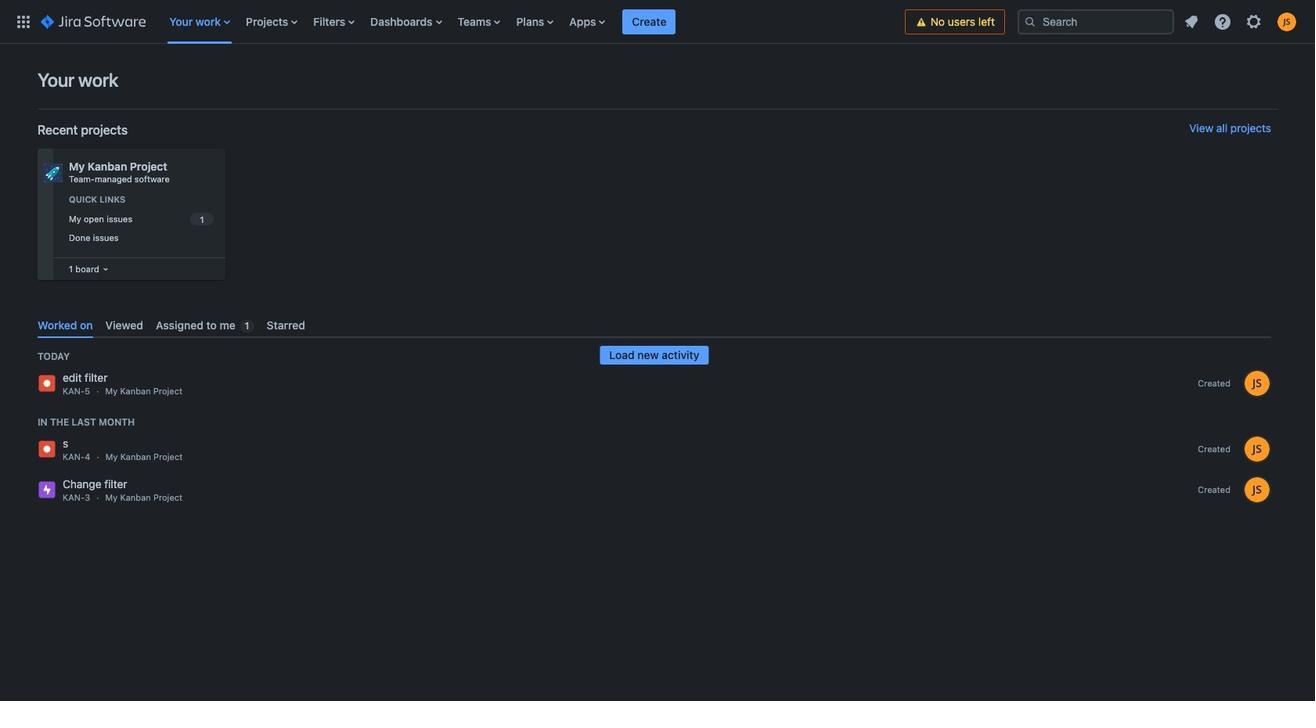 Task type: vqa. For each thing, say whether or not it's contained in the screenshot.
left
no



Task type: locate. For each thing, give the bounding box(es) containing it.
search image
[[1024, 15, 1036, 28]]

list
[[161, 0, 905, 43], [1177, 7, 1306, 36]]

jira software image
[[41, 12, 146, 31], [41, 12, 146, 31]]

list item
[[623, 0, 676, 43]]

notifications image
[[1182, 12, 1201, 31]]

None search field
[[1018, 9, 1174, 34]]

banner
[[0, 0, 1315, 44]]

appswitcher icon image
[[14, 12, 33, 31]]

tab list
[[31, 312, 1278, 338]]

primary element
[[9, 0, 905, 43]]

settings image
[[1245, 12, 1263, 31]]

help image
[[1213, 12, 1232, 31]]

your profile and settings image
[[1278, 12, 1296, 31]]



Task type: describe. For each thing, give the bounding box(es) containing it.
Search field
[[1018, 9, 1174, 34]]

1 horizontal spatial list
[[1177, 7, 1306, 36]]

0 horizontal spatial list
[[161, 0, 905, 43]]

board image
[[99, 263, 112, 276]]



